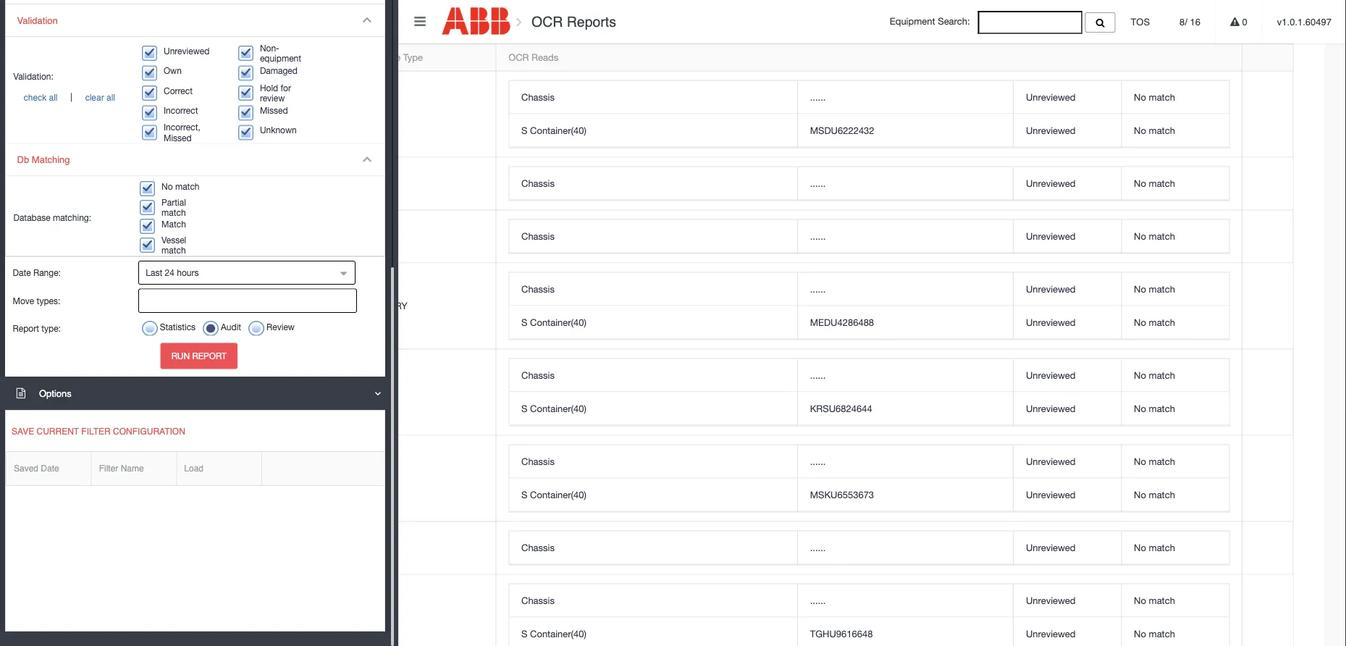 Task type: locate. For each thing, give the bounding box(es) containing it.
2 ...... from the top
[[810, 177, 826, 189]]

no for 3rd no match cell from the top of the page
[[1135, 177, 1147, 189]]

6 chassis from the top
[[522, 456, 555, 467]]

filter name link
[[92, 452, 176, 486]]

16 right 8/
[[1191, 16, 1201, 27]]

unreviewed cell for 12th no match cell
[[1014, 584, 1122, 618]]

...... for 11th no match cell from the top of the page
[[810, 542, 826, 553]]

unreviewed inside validation menu item
[[164, 46, 210, 56]]

10- inside "ap20231016001774 2023-10-16 13:24:16"
[[86, 308, 100, 319]]

row group for ap20231016001772 2023-10-16 13:23:56
[[510, 359, 1230, 426]]

2023- inside ap20231016001771 2023-10-16 13:23:53
[[61, 480, 86, 492]]

type:
[[41, 323, 61, 333]]

...... for 3rd no match cell from the top of the page
[[810, 177, 826, 189]]

10- down ap20231016001774
[[86, 308, 100, 319]]

home
[[62, 23, 89, 34]]

1 chassis from the top
[[522, 91, 555, 102]]

16 down ap20231016001775
[[100, 238, 111, 250]]

chassis cell for "......" cell associated with ninth no match cell from the top of the page's unreviewed cell
[[510, 445, 798, 479]]

ocr
[[532, 13, 563, 30], [509, 52, 529, 63]]

2023- down |
[[61, 116, 86, 127]]

None field
[[978, 11, 1083, 34], [139, 290, 157, 312], [978, 11, 1083, 34], [139, 290, 157, 312]]

chassis cell for unreviewed cell related to 11th no match cell from the top of the page's "......" cell
[[510, 531, 798, 565]]

2 exit from the top
[[377, 178, 397, 189]]

10- down the 'ap20231016001776'
[[86, 116, 100, 127]]

4 s container(40) from the top
[[522, 489, 587, 500]]

4 unreviewed cell from the top
[[1014, 220, 1122, 253]]

match for msku6553673 cell
[[1149, 489, 1176, 500]]

0 vertical spatial report
[[13, 323, 39, 333]]

24
[[165, 268, 175, 278]]

2023- inside the ap20231016001776 2023-10-16 13:24:54
[[61, 116, 86, 127]]

0 horizontal spatial date
[[13, 268, 31, 278]]

8 unreviewed cell from the top
[[1014, 392, 1122, 426]]

5 container(40) from the top
[[530, 628, 587, 639]]

unreviewed for msku6553673 cell
[[1027, 489, 1076, 500]]

10-
[[86, 116, 100, 127], [86, 185, 100, 197], [86, 238, 100, 250], [86, 308, 100, 319], [86, 394, 100, 405], [86, 480, 100, 492], [86, 620, 100, 631]]

0 horizontal spatial ocr
[[509, 52, 529, 63]]

move inside tab list
[[377, 52, 401, 63]]

1 horizontal spatial move
[[377, 52, 401, 63]]

container(40) for krsu6824644
[[530, 403, 587, 414]]

no match cell
[[1122, 81, 1230, 114], [1122, 114, 1230, 147], [1122, 167, 1230, 200], [1122, 220, 1230, 253], [1122, 273, 1230, 306], [1122, 306, 1230, 339], [1122, 359, 1230, 392], [1122, 392, 1230, 426], [1122, 445, 1230, 479], [1122, 479, 1230, 512], [1122, 531, 1230, 565], [1122, 584, 1230, 618], [1122, 618, 1230, 646]]

krsu6824644
[[810, 403, 873, 414]]

validation:
[[13, 71, 53, 81]]

3 10- from the top
[[86, 238, 100, 250]]

no for first no match cell from the top of the page
[[1135, 91, 1147, 102]]

ocr inside row
[[509, 52, 529, 63]]

move
[[377, 52, 401, 63], [13, 296, 34, 306]]

container(40) for medu4286488
[[530, 317, 587, 328]]

4 exit from the top
[[377, 387, 397, 398]]

ap20231016001772
[[61, 379, 147, 390]]

menu containing validation
[[5, 0, 385, 257]]

for
[[281, 82, 291, 93]]

1 horizontal spatial all
[[107, 92, 115, 102]]

match for "......" cell corresponding to unreviewed cell corresponding to tenth no match cell from the bottom of the page
[[1149, 230, 1176, 242]]

10- inside ap20231016001775 2023-10-16 13:24:31
[[86, 238, 100, 250]]

10- inside ap20231016001777 2023-10-16 13:25:03
[[86, 185, 100, 197]]

navigation
[[0, 0, 390, 632]]

unreviewed cell for 8th no match cell from the bottom
[[1014, 306, 1122, 339]]

no match for 10th no match cell from the top
[[1135, 489, 1176, 500]]

match
[[162, 219, 186, 229]]

unreviewed cell for tenth no match cell from the bottom of the page
[[1014, 220, 1122, 253]]

no match
[[1135, 91, 1176, 102], [1135, 125, 1176, 136], [1135, 177, 1176, 189], [1135, 230, 1176, 242], [1135, 283, 1176, 295], [1135, 317, 1176, 328], [1135, 370, 1176, 381], [1135, 403, 1176, 414], [1135, 456, 1176, 467], [1135, 489, 1176, 500], [1135, 542, 1176, 553], [1135, 595, 1176, 606], [1135, 628, 1176, 639]]

match
[[1149, 91, 1176, 102], [1149, 125, 1176, 136], [1149, 177, 1176, 189], [175, 181, 200, 191], [162, 208, 186, 218], [1149, 230, 1176, 242], [162, 245, 186, 255], [1149, 283, 1176, 295], [1149, 317, 1176, 328], [1149, 370, 1176, 381], [1149, 403, 1176, 414], [1149, 456, 1176, 467], [1149, 489, 1176, 500], [1149, 542, 1176, 553], [1149, 595, 1176, 606], [1149, 628, 1176, 639]]

1 vertical spatial missed
[[164, 133, 192, 143]]

missed down the incorrect,
[[164, 133, 192, 143]]

name
[[121, 464, 144, 474]]

5 exit cell from the top
[[365, 436, 496, 522]]

13 unreviewed cell from the top
[[1014, 618, 1122, 646]]

8 no match from the top
[[1135, 403, 1176, 414]]

2023- down matching: in the left of the page
[[61, 238, 86, 250]]

0 vertical spatial move
[[377, 52, 401, 63]]

match for msdu6222432 cell
[[1149, 125, 1176, 136]]

3 container(40) from the top
[[530, 403, 587, 414]]

s for msku6553673
[[522, 489, 528, 500]]

8/ 16 button
[[1166, 0, 1216, 43]]

no for 12th no match cell
[[1135, 595, 1147, 606]]

10- down ap20231016001777
[[86, 185, 100, 197]]

exit
[[377, 108, 397, 119], [377, 178, 397, 189], [377, 231, 397, 242], [377, 387, 397, 398], [377, 473, 397, 484], [377, 542, 397, 554], [377, 612, 397, 623]]

4 s container(40) cell from the top
[[510, 479, 798, 512]]

s
[[522, 125, 528, 136], [522, 317, 528, 328], [522, 403, 528, 414], [522, 489, 528, 500], [522, 628, 528, 639]]

ocr up reads
[[532, 13, 563, 30]]

13:23:53
[[113, 480, 150, 492]]

3 2023- from the top
[[61, 238, 86, 250]]

report inside button
[[192, 351, 227, 361]]

6 2023- from the top
[[61, 480, 86, 492]]

missed down review
[[260, 105, 288, 115]]

row group
[[49, 71, 1294, 646], [510, 81, 1230, 147], [510, 273, 1230, 339], [510, 359, 1230, 426], [510, 445, 1230, 512], [510, 584, 1230, 646]]

2023- down ap20231016001774
[[61, 308, 86, 319]]

2023- up matching: in the left of the page
[[61, 185, 86, 197]]

1 no match from the top
[[1135, 91, 1176, 102]]

cell containing ap20231016001772
[[49, 350, 280, 436]]

16 inside ap20231016001775 2023-10-16 13:24:31
[[100, 238, 111, 250]]

3 chassis cell from the top
[[510, 220, 798, 253]]

no match for 12th no match cell
[[1135, 595, 1176, 606]]

3 s from the top
[[522, 403, 528, 414]]

2 s container(40) from the top
[[522, 317, 587, 328]]

menu
[[5, 0, 385, 257]]

0 vertical spatial ocr
[[532, 13, 563, 30]]

chassis cell for "......" cell associated with unreviewed cell corresponding to fifth no match cell
[[510, 273, 798, 306]]

...... cell for unreviewed cell corresponding to 3rd no match cell from the top of the page
[[798, 167, 1014, 200]]

5 s container(40) cell from the top
[[510, 618, 798, 646]]

2 2023- from the top
[[61, 185, 86, 197]]

move left the types:
[[13, 296, 34, 306]]

2 ...... cell from the top
[[798, 167, 1014, 200]]

2023- inside "ap20231016001774 2023-10-16 13:24:16"
[[61, 308, 86, 319]]

5 2023- from the top
[[61, 394, 86, 405]]

ap20231016001777 2023-10-16 13:25:03
[[61, 170, 150, 197]]

4 chassis from the top
[[522, 283, 555, 295]]

16 inside "ap20231016001774 2023-10-16 13:24:16"
[[100, 308, 111, 319]]

unreviewed cell for 10th no match cell from the top
[[1014, 479, 1122, 512]]

1 all from the left
[[49, 92, 58, 102]]

report
[[13, 323, 39, 333], [192, 351, 227, 361]]

options link
[[0, 377, 390, 410]]

cell containing ap20231016001776
[[49, 71, 280, 157]]

0 horizontal spatial report
[[13, 323, 39, 333]]

unreviewed for "......" cell for unreviewed cell for first no match cell from the top of the page
[[1027, 91, 1076, 102]]

1 unreviewed cell from the top
[[1014, 81, 1122, 114]]

match for "......" cell corresponding to 12th no match cell unreviewed cell
[[1149, 595, 1176, 606]]

clear all
[[85, 92, 115, 102]]

move left type
[[377, 52, 401, 63]]

exit for 2023-10-16 13:24:54
[[377, 108, 397, 119]]

10- for 13:25:03
[[86, 185, 100, 197]]

3 ...... cell from the top
[[798, 220, 1014, 253]]

2 exit cell from the top
[[365, 157, 496, 210]]

2023- inside ap20231016001775 2023-10-16 13:24:31
[[61, 238, 86, 250]]

1 10- from the top
[[86, 116, 100, 127]]

...... for tenth no match cell from the bottom of the page
[[810, 230, 826, 242]]

v1.0.1.60497
[[1278, 16, 1332, 27]]

container(40) for msdu6222432
[[530, 125, 587, 136]]

tghu9616648 cell
[[798, 618, 1014, 646]]

medu4286488
[[810, 317, 875, 328]]

2023- down ap20231016001771 on the left bottom
[[61, 480, 86, 492]]

7 10- from the top
[[86, 620, 100, 631]]

chassis cell
[[510, 81, 798, 114], [510, 167, 798, 200], [510, 220, 798, 253], [510, 273, 798, 306], [510, 359, 798, 392], [510, 445, 798, 479], [510, 531, 798, 565], [510, 584, 798, 618]]

10- left 13:23:30
[[86, 620, 100, 631]]

hold
[[260, 82, 278, 93]]

9 no match from the top
[[1135, 456, 1176, 467]]

incorrect
[[164, 105, 198, 115]]

7 no match from the top
[[1135, 370, 1176, 381]]

3 exit from the top
[[377, 231, 397, 242]]

chassis cell for "......" cell corresponding to unreviewed cell corresponding to tenth no match cell from the bottom of the page
[[510, 220, 798, 253]]

unreviewed cell
[[1014, 81, 1122, 114], [1014, 114, 1122, 147], [1014, 167, 1122, 200], [1014, 220, 1122, 253], [1014, 273, 1122, 306], [1014, 306, 1122, 339], [1014, 359, 1122, 392], [1014, 392, 1122, 426], [1014, 445, 1122, 479], [1014, 479, 1122, 512], [1014, 531, 1122, 565], [1014, 584, 1122, 618], [1014, 618, 1122, 646]]

options
[[39, 388, 72, 399]]

unreviewed
[[164, 46, 210, 56], [1027, 91, 1076, 102], [1027, 125, 1076, 136], [1027, 177, 1076, 189], [1027, 230, 1076, 242], [1027, 283, 1076, 295], [1027, 317, 1076, 328], [1027, 370, 1076, 381], [1027, 403, 1076, 414], [1027, 456, 1076, 467], [1027, 489, 1076, 500], [1027, 542, 1076, 553], [1027, 595, 1076, 606], [1027, 628, 1076, 639]]

6 ...... cell from the top
[[798, 445, 1014, 479]]

5 10- from the top
[[86, 394, 100, 405]]

chassis cell for "......" cell corresponding to 7th no match cell from the bottom unreviewed cell
[[510, 359, 798, 392]]

...... cell for unreviewed cell corresponding to tenth no match cell from the bottom of the page
[[798, 220, 1014, 253]]

......
[[810, 91, 826, 102], [810, 177, 826, 189], [810, 230, 826, 242], [810, 283, 826, 295], [810, 370, 826, 381], [810, 456, 826, 467], [810, 542, 826, 553], [810, 595, 826, 606]]

non- equipment
[[260, 43, 301, 63]]

7 chassis from the top
[[522, 542, 555, 553]]

10- inside ap20231016001771 2023-10-16 13:23:53
[[86, 480, 100, 492]]

16 inside ap20231016001772 2023-10-16 13:23:56
[[100, 394, 111, 405]]

exit cell for 2023-10-16 13:23:53
[[365, 436, 496, 522]]

database
[[13, 213, 50, 223]]

0 horizontal spatial move
[[13, 296, 34, 306]]

2023- for 2023-10-16 13:23:56
[[61, 394, 86, 405]]

matching:
[[53, 213, 91, 223]]

2023- inside ap20231016001772 2023-10-16 13:23:56
[[61, 394, 86, 405]]

1 horizontal spatial ocr
[[532, 13, 563, 30]]

2 unreviewed cell from the top
[[1014, 114, 1122, 147]]

no for 12th no match cell from the bottom
[[1135, 125, 1147, 136]]

4 s from the top
[[522, 489, 528, 500]]

6 unreviewed cell from the top
[[1014, 306, 1122, 339]]

grid containing node
[[49, 44, 1294, 646]]

0 vertical spatial missed
[[260, 105, 288, 115]]

13 no match from the top
[[1135, 628, 1176, 639]]

move for move type
[[377, 52, 401, 63]]

5 ...... cell from the top
[[798, 359, 1014, 392]]

missed
[[260, 105, 288, 115], [164, 133, 192, 143]]

exit for 2023-10-16 13:24:31
[[377, 231, 397, 242]]

0 horizontal spatial missed
[[164, 133, 192, 143]]

10- inside ap20231016001772 2023-10-16 13:23:56
[[86, 394, 100, 405]]

cell
[[49, 71, 280, 157], [1243, 71, 1294, 157], [49, 157, 280, 210], [280, 157, 365, 210], [1243, 157, 1294, 210], [49, 210, 280, 263], [280, 210, 365, 263], [1243, 210, 1294, 263], [49, 263, 280, 350], [1243, 263, 1294, 350], [49, 350, 280, 436], [280, 350, 365, 436], [1243, 350, 1294, 436], [49, 436, 280, 522], [280, 436, 365, 522], [1243, 436, 1294, 522], [49, 522, 280, 575], [280, 522, 365, 575], [1243, 522, 1294, 575], [280, 575, 365, 646], [1243, 575, 1294, 646]]

16 down ap20231016001771 on the left bottom
[[100, 480, 111, 492]]

2 no match from the top
[[1135, 125, 1176, 136]]

reports
[[567, 13, 617, 30]]

16
[[1191, 16, 1201, 27], [100, 116, 111, 127], [100, 185, 111, 197], [100, 238, 111, 250], [100, 308, 111, 319], [100, 394, 111, 405], [100, 480, 111, 492], [100, 620, 111, 631]]

clear
[[85, 92, 104, 102]]

ap20231016001771
[[61, 465, 147, 477]]

5 exit from the top
[[377, 473, 397, 484]]

date left range:
[[13, 268, 31, 278]]

no match for 7th no match cell from the bottom
[[1135, 370, 1176, 381]]

move type
[[377, 52, 423, 63]]

10- down ap20231016001771 on the left bottom
[[86, 480, 100, 492]]

16 left 13:23:30
[[100, 620, 111, 631]]

1 exit cell from the top
[[365, 71, 496, 157]]

validation link
[[6, 4, 385, 37]]

4 10- from the top
[[86, 308, 100, 319]]

2 chassis cell from the top
[[510, 167, 798, 200]]

7 unreviewed cell from the top
[[1014, 359, 1122, 392]]

tab
[[100, 15, 165, 39]]

16 inside dropdown button
[[1191, 16, 1201, 27]]

no for 7th no match cell from the bottom
[[1135, 370, 1147, 381]]

6 no match cell from the top
[[1122, 306, 1230, 339]]

ap20231016001772 2023-10-16 13:23:56
[[61, 379, 150, 405]]

5 s from the top
[[522, 628, 528, 639]]

navigation containing validation
[[0, 0, 390, 632]]

1 horizontal spatial date
[[41, 464, 59, 474]]

match for unreviewed cell related to 11th no match cell from the top of the page's "......" cell
[[1149, 542, 1176, 553]]

correct
[[164, 85, 193, 95]]

6 no match from the top
[[1135, 317, 1176, 328]]

4 chassis cell from the top
[[510, 273, 798, 306]]

db
[[17, 154, 29, 165]]

16 inside ap20231016001777 2023-10-16 13:25:03
[[100, 185, 111, 197]]

saved date
[[14, 464, 59, 474]]

cell containing ap20231016001777
[[49, 157, 280, 210]]

6 chassis cell from the top
[[510, 445, 798, 479]]

1 horizontal spatial missed
[[260, 105, 288, 115]]

2023- down ap20231016001772
[[61, 394, 86, 405]]

unreviewed for tghu9616648 cell
[[1027, 628, 1076, 639]]

all for check all
[[49, 92, 58, 102]]

ocr left reads
[[509, 52, 529, 63]]

menu inside navigation
[[5, 0, 385, 257]]

5 no match cell from the top
[[1122, 273, 1230, 306]]

3 ...... from the top
[[810, 230, 826, 242]]

search:
[[938, 16, 970, 27]]

exit cell
[[365, 71, 496, 157], [365, 157, 496, 210], [365, 210, 496, 263], [365, 350, 496, 436], [365, 436, 496, 522], [365, 522, 496, 575], [365, 575, 496, 646]]

...... cell
[[798, 81, 1014, 114], [798, 167, 1014, 200], [798, 220, 1014, 253], [798, 273, 1014, 306], [798, 359, 1014, 392], [798, 445, 1014, 479], [798, 531, 1014, 565], [798, 584, 1014, 618]]

row
[[49, 44, 1294, 71], [49, 71, 1294, 157], [510, 81, 1230, 114], [510, 114, 1230, 147], [49, 157, 1294, 210], [510, 167, 1230, 200], [49, 210, 1294, 263], [510, 220, 1230, 253], [49, 263, 1294, 350], [510, 273, 1230, 306], [510, 306, 1230, 339], [49, 350, 1294, 436], [510, 359, 1230, 392], [510, 392, 1230, 426], [49, 436, 1294, 522], [510, 445, 1230, 479], [6, 452, 385, 486], [510, 479, 1230, 512], [49, 522, 1294, 575], [510, 531, 1230, 565], [49, 575, 1294, 646], [510, 584, 1230, 618], [510, 618, 1230, 646]]

1 horizontal spatial report
[[192, 351, 227, 361]]

ocr reads
[[509, 52, 559, 63]]

2023- for 2023-10-16 13:23:53
[[61, 480, 86, 492]]

s container(40) cell
[[510, 114, 798, 147], [510, 306, 798, 339], [510, 392, 798, 426], [510, 479, 798, 512], [510, 618, 798, 646]]

2023- left 13:23:30
[[61, 620, 86, 631]]

date right saved
[[41, 464, 59, 474]]

s container(40) for krsu6824644
[[522, 403, 587, 414]]

4 no match from the top
[[1135, 230, 1176, 242]]

s container(40) cell for msdu6222432
[[510, 114, 798, 147]]

own
[[164, 65, 182, 76]]

all right clear
[[107, 92, 115, 102]]

3 unreviewed cell from the top
[[1014, 167, 1122, 200]]

16 down ap20231016001777
[[100, 185, 111, 197]]

16 down the 'ap20231016001776'
[[100, 116, 111, 127]]

ig3 cell
[[280, 263, 365, 350]]

13:24:16
[[113, 308, 150, 319]]

2 s from the top
[[522, 317, 528, 328]]

4 exit cell from the top
[[365, 350, 496, 436]]

8 chassis from the top
[[522, 595, 555, 606]]

1 vertical spatial report
[[192, 351, 227, 361]]

1 vertical spatial date
[[41, 464, 59, 474]]

s container(40) cell for medu4286488
[[510, 306, 798, 339]]

unreviewed for "......" cell associated with ninth no match cell from the top of the page's unreviewed cell
[[1027, 456, 1076, 467]]

10- for 13:24:31
[[86, 238, 100, 250]]

10- down ap20231016001772
[[86, 394, 100, 405]]

4 ...... from the top
[[810, 283, 826, 295]]

validation
[[17, 15, 58, 26]]

container(40) for tghu9616648
[[530, 628, 587, 639]]

grid
[[49, 44, 1294, 646]]

tab inside tab list
[[100, 15, 165, 39]]

0 vertical spatial date
[[13, 268, 31, 278]]

1 ...... from the top
[[810, 91, 826, 102]]

10 unreviewed cell from the top
[[1014, 479, 1122, 512]]

2 s container(40) cell from the top
[[510, 306, 798, 339]]

unreviewed cell for first no match cell from the top of the page
[[1014, 81, 1122, 114]]

s for medu4286488
[[522, 317, 528, 328]]

9 no match cell from the top
[[1122, 445, 1230, 479]]

last 24 hours
[[146, 268, 199, 278]]

7 ...... from the top
[[810, 542, 826, 553]]

6 10- from the top
[[86, 480, 100, 492]]

8/
[[1180, 16, 1188, 27]]

7 2023- from the top
[[61, 620, 86, 631]]

16 inside the ap20231016001776 2023-10-16 13:24:54
[[100, 116, 111, 127]]

row containing node
[[49, 44, 1294, 71]]

10- inside the ap20231016001776 2023-10-16 13:24:54
[[86, 116, 100, 127]]

tab list
[[49, 15, 1325, 646]]

container(40) for msku6553673
[[530, 489, 587, 500]]

tghu9616648
[[810, 628, 873, 639]]

0 horizontal spatial all
[[49, 92, 58, 102]]

7 ...... cell from the top
[[798, 531, 1014, 565]]

12 no match from the top
[[1135, 595, 1176, 606]]

1 exit from the top
[[377, 108, 397, 119]]

2 container(40) from the top
[[530, 317, 587, 328]]

16 down ap20231016001774
[[100, 308, 111, 319]]

2023-
[[61, 116, 86, 127], [61, 185, 86, 197], [61, 238, 86, 250], [61, 308, 86, 319], [61, 394, 86, 405], [61, 480, 86, 492], [61, 620, 86, 631]]

10- down ap20231016001775
[[86, 238, 100, 250]]

chassis cell for "......" cell for unreviewed cell for first no match cell from the top of the page
[[510, 81, 798, 114]]

no match for fifth no match cell
[[1135, 283, 1176, 295]]

13 no match cell from the top
[[1122, 618, 1230, 646]]

...... for fifth no match cell
[[810, 283, 826, 295]]

cell containing ap20231016001771
[[49, 436, 280, 522]]

10- for 13:23:53
[[86, 480, 100, 492]]

no inside no match partial match match vessel match
[[162, 181, 173, 191]]

load link
[[177, 452, 262, 486]]

no
[[1135, 91, 1147, 102], [1135, 125, 1147, 136], [1135, 177, 1147, 189], [162, 181, 173, 191], [1135, 230, 1147, 242], [1135, 283, 1147, 295], [1135, 317, 1147, 328], [1135, 370, 1147, 381], [1135, 403, 1147, 414], [1135, 456, 1147, 467], [1135, 489, 1147, 500], [1135, 542, 1147, 553], [1135, 595, 1147, 606], [1135, 628, 1147, 639]]

unreviewed for medu4286488 cell
[[1027, 317, 1076, 328]]

report left "type:"
[[13, 323, 39, 333]]

row containing saved date
[[6, 452, 385, 486]]

1 s from the top
[[522, 125, 528, 136]]

10 no match from the top
[[1135, 489, 1176, 500]]

16 down ap20231016001772
[[100, 394, 111, 405]]

chassis
[[522, 91, 555, 102], [522, 177, 555, 189], [522, 230, 555, 242], [522, 283, 555, 295], [522, 370, 555, 381], [522, 456, 555, 467], [522, 542, 555, 553], [522, 595, 555, 606]]

5 ...... from the top
[[810, 370, 826, 381]]

5 no match from the top
[[1135, 283, 1176, 295]]

search image
[[1096, 18, 1105, 27]]

16 inside ap20231016001771 2023-10-16 13:23:53
[[100, 480, 111, 492]]

16 for ap20231016001777 2023-10-16 13:25:03
[[100, 185, 111, 197]]

report right run
[[192, 351, 227, 361]]

6 ...... from the top
[[810, 456, 826, 467]]

missed inside the incorrect, missed
[[164, 133, 192, 143]]

10- for 13:24:54
[[86, 116, 100, 127]]

match for "......" cell associated with ninth no match cell from the top of the page's unreviewed cell
[[1149, 456, 1176, 467]]

2 no match cell from the top
[[1122, 114, 1230, 147]]

6 exit from the top
[[377, 542, 397, 554]]

4 container(40) from the top
[[530, 489, 587, 500]]

16 for ap20231016001774 2023-10-16 13:24:16
[[100, 308, 111, 319]]

2 10- from the top
[[86, 185, 100, 197]]

1 vertical spatial ocr
[[509, 52, 529, 63]]

3 s container(40) from the top
[[522, 403, 587, 414]]

11 unreviewed cell from the top
[[1014, 531, 1122, 565]]

7 chassis cell from the top
[[510, 531, 798, 565]]

7 no match cell from the top
[[1122, 359, 1230, 392]]

tos button
[[1117, 0, 1165, 43]]

8 ...... cell from the top
[[798, 584, 1014, 618]]

2023- inside ap20231016001777 2023-10-16 13:25:03
[[61, 185, 86, 197]]

move types:
[[13, 296, 60, 306]]

25
[[293, 108, 303, 119]]

ap20231016001774 2023-10-16 13:24:16
[[61, 293, 150, 319]]

1 vertical spatial move
[[13, 296, 34, 306]]

8 chassis cell from the top
[[510, 584, 798, 618]]

row group for ap20231016001771 2023-10-16 13:23:53
[[510, 445, 1230, 512]]

5 chassis cell from the top
[[510, 359, 798, 392]]

all right 'check'
[[49, 92, 58, 102]]

3 exit cell from the top
[[365, 210, 496, 263]]

report type:
[[13, 323, 61, 333]]

12 unreviewed cell from the top
[[1014, 584, 1122, 618]]

13:24:31
[[113, 238, 150, 250]]

medu4286488 cell
[[798, 306, 1014, 339]]



Task type: describe. For each thing, give the bounding box(es) containing it.
entry
[[377, 300, 408, 312]]

tos
[[1131, 16, 1151, 27]]

exit for 2023-10-16 13:23:56
[[377, 387, 397, 398]]

non-
[[260, 43, 279, 53]]

chassis cell for unreviewed cell corresponding to 3rd no match cell from the top of the page "......" cell
[[510, 167, 798, 200]]

...... cell for ninth no match cell from the top of the page's unreviewed cell
[[798, 445, 1014, 479]]

chassis cell for "......" cell corresponding to 12th no match cell unreviewed cell
[[510, 584, 798, 618]]

msdu6222432 cell
[[798, 114, 1014, 147]]

...... cell for unreviewed cell corresponding to fifth no match cell
[[798, 273, 1014, 306]]

2023-10-16 13:23:30
[[61, 620, 150, 631]]

no match for 12th no match cell from the bottom
[[1135, 125, 1176, 136]]

16 for ap20231016001776 2023-10-16 13:24:54
[[100, 116, 111, 127]]

filter
[[99, 464, 118, 474]]

...... cell for unreviewed cell related to 11th no match cell from the top of the page
[[798, 531, 1014, 565]]

7 exit cell from the top
[[365, 575, 496, 646]]

16 for ap20231016001772 2023-10-16 13:23:56
[[100, 394, 111, 405]]

exit for 2023-10-16 13:25:03
[[377, 178, 397, 189]]

partial
[[162, 197, 186, 207]]

2023- for 2023-10-16 13:24:16
[[61, 308, 86, 319]]

no for 1st no match cell from the bottom of the page
[[1135, 628, 1147, 639]]

damaged
[[260, 65, 298, 76]]

s for tghu9616648
[[522, 628, 528, 639]]

...... cell for 7th no match cell from the bottom unreviewed cell
[[798, 359, 1014, 392]]

warning image
[[1231, 17, 1240, 26]]

review
[[267, 322, 295, 332]]

all for clear all
[[107, 92, 115, 102]]

filter name
[[99, 464, 144, 474]]

hours
[[177, 268, 199, 278]]

exit cell for 2023-10-16 13:24:31
[[365, 210, 496, 263]]

s container(40) for medu4286488
[[522, 317, 587, 328]]

no match for 1st no match cell from the bottom of the page
[[1135, 628, 1176, 639]]

saved
[[14, 464, 38, 474]]

2023- for 2023-10-16 13:25:03
[[61, 185, 86, 197]]

exit cell for 2023-10-16 13:24:54
[[365, 71, 496, 157]]

date range:
[[13, 268, 61, 278]]

ap20231016001771 2023-10-16 13:23:53
[[61, 465, 150, 492]]

no for fifth no match cell
[[1135, 283, 1147, 295]]

13:24:54
[[113, 116, 150, 127]]

types:
[[37, 296, 60, 306]]

0 button
[[1216, 0, 1263, 43]]

no match for ninth no match cell from the top of the page
[[1135, 456, 1176, 467]]

equipment search:
[[890, 16, 978, 27]]

statistics
[[160, 322, 196, 332]]

ocr for ocr reads
[[509, 52, 529, 63]]

16 for ap20231016001771 2023-10-16 13:23:53
[[100, 480, 111, 492]]

entry cell
[[365, 263, 496, 350]]

cell containing ap20231016001775
[[49, 210, 280, 263]]

exit for 2023-10-16 13:23:53
[[377, 473, 397, 484]]

equipment
[[890, 16, 936, 27]]

unreviewed for "......" cell corresponding to 12th no match cell unreviewed cell
[[1027, 595, 1076, 606]]

...... for first no match cell from the top of the page
[[810, 91, 826, 102]]

13:23:30
[[113, 620, 150, 631]]

8 no match cell from the top
[[1122, 392, 1230, 426]]

db matching
[[17, 154, 70, 165]]

exit cell for 2023-10-16 13:25:03
[[365, 157, 496, 210]]

25 cell
[[280, 71, 365, 157]]

chassis for 11th no match cell from the top of the page
[[522, 542, 555, 553]]

ocr reports
[[528, 13, 617, 30]]

2023- for 2023-10-16 13:24:31
[[61, 238, 86, 250]]

run
[[171, 351, 190, 361]]

run report
[[171, 351, 227, 361]]

unreviewed for "......" cell corresponding to 7th no match cell from the bottom unreviewed cell
[[1027, 370, 1076, 381]]

check all link
[[13, 92, 68, 102]]

msku6553673
[[810, 489, 875, 500]]

type
[[403, 52, 423, 63]]

hold for review
[[260, 82, 291, 103]]

s container(40) cell for tghu9616648
[[510, 618, 798, 646]]

tab list containing home
[[49, 15, 1325, 646]]

...... for ninth no match cell from the top of the page
[[810, 456, 826, 467]]

16 for ap20231016001775 2023-10-16 13:24:31
[[100, 238, 111, 250]]

unreviewed for krsu6824644 cell
[[1027, 403, 1076, 414]]

row inside navigation
[[6, 452, 385, 486]]

no for ninth no match cell from the top of the page
[[1135, 456, 1147, 467]]

6 exit cell from the top
[[365, 522, 496, 575]]

chassis for 3rd no match cell from the top of the page
[[522, 177, 555, 189]]

3 no match cell from the top
[[1122, 167, 1230, 200]]

no match for 3rd no match cell from the top of the page
[[1135, 177, 1176, 189]]

ig3
[[293, 300, 308, 312]]

7 exit from the top
[[377, 612, 397, 623]]

unknown
[[260, 125, 297, 135]]

date inside row
[[41, 464, 59, 474]]

last
[[146, 268, 162, 278]]

11 no match cell from the top
[[1122, 531, 1230, 565]]

s container(40) for tghu9616648
[[522, 628, 587, 639]]

review
[[260, 93, 285, 103]]

clear all link
[[75, 92, 126, 102]]

13:23:56
[[113, 394, 150, 405]]

ap20231016001775
[[61, 223, 147, 234]]

incorrect, missed
[[164, 122, 201, 143]]

row group for ap20231016001776 2023-10-16 13:24:54
[[510, 81, 1230, 147]]

unreviewed cell for 11th no match cell from the top of the page
[[1014, 531, 1122, 565]]

validation menu item
[[6, 4, 385, 144]]

msdu6222432
[[810, 125, 875, 136]]

unreviewed for msdu6222432 cell
[[1027, 125, 1076, 136]]

10- for 13:24:16
[[86, 308, 100, 319]]

chassis for ninth no match cell from the top of the page
[[522, 456, 555, 467]]

incorrect,
[[164, 122, 201, 132]]

check all
[[24, 92, 58, 102]]

chassis for 7th no match cell from the bottom
[[522, 370, 555, 381]]

4 no match cell from the top
[[1122, 220, 1230, 253]]

row group for ap20231016001774 2023-10-16 13:24:16
[[510, 273, 1230, 339]]

1 no match cell from the top
[[1122, 81, 1230, 114]]

unreviewed for unreviewed cell related to 11th no match cell from the top of the page's "......" cell
[[1027, 542, 1076, 553]]

krsu6824644 cell
[[798, 392, 1014, 426]]

ap20231016001776
[[61, 101, 147, 112]]

no match for tenth no match cell from the bottom of the page
[[1135, 230, 1176, 242]]

ocr for ocr reports
[[532, 13, 563, 30]]

ap20231016001777
[[61, 170, 147, 182]]

run report button
[[161, 343, 238, 369]]

bars image
[[415, 14, 426, 28]]

row containing ap20231016001777
[[49, 157, 1294, 210]]

...... for 7th no match cell from the bottom
[[810, 370, 826, 381]]

home link
[[51, 15, 100, 45]]

s container(40) cell for krsu6824644
[[510, 392, 798, 426]]

ap20231016001774
[[61, 293, 147, 304]]

node
[[293, 52, 316, 63]]

unreviewed for "......" cell associated with unreviewed cell corresponding to fifth no match cell
[[1027, 283, 1076, 295]]

no match partial match match vessel match
[[162, 181, 200, 255]]

database matching:
[[13, 213, 91, 223]]

no for 8th no match cell from the bottom
[[1135, 317, 1147, 328]]

unreviewed for "......" cell corresponding to unreviewed cell corresponding to tenth no match cell from the bottom of the page
[[1027, 230, 1076, 242]]

12 no match cell from the top
[[1122, 584, 1230, 618]]

chassis for fifth no match cell
[[522, 283, 555, 295]]

db matching link
[[6, 144, 385, 177]]

matching
[[32, 154, 70, 165]]

chassis for 12th no match cell
[[522, 595, 555, 606]]

2023- for 2023-10-16 13:24:54
[[61, 116, 86, 127]]

no match for eighth no match cell
[[1135, 403, 1176, 414]]

load
[[184, 464, 204, 474]]

unreviewed cell for 7th no match cell from the bottom
[[1014, 359, 1122, 392]]

msku6553673 cell
[[798, 479, 1014, 512]]

10 no match cell from the top
[[1122, 479, 1230, 512]]

unreviewed cell for 3rd no match cell from the top of the page
[[1014, 167, 1122, 200]]

ap20231016001775 2023-10-16 13:24:31
[[61, 223, 150, 250]]

no match for first no match cell from the top of the page
[[1135, 91, 1176, 102]]

...... for 12th no match cell
[[810, 595, 826, 606]]

13:25:03
[[113, 185, 150, 197]]

row containing ap20231016001775
[[49, 210, 1294, 263]]

no match for 8th no match cell from the bottom
[[1135, 317, 1176, 328]]

equipment
[[260, 53, 301, 63]]

s for msdu6222432
[[522, 125, 528, 136]]

grid inside tab list
[[49, 44, 1294, 646]]

0
[[1240, 16, 1248, 27]]

match for "......" cell associated with unreviewed cell corresponding to fifth no match cell
[[1149, 283, 1176, 295]]

chassis for first no match cell from the top of the page
[[522, 91, 555, 102]]

range:
[[33, 268, 61, 278]]

...... cell for unreviewed cell for first no match cell from the top of the page
[[798, 81, 1014, 114]]

no for eighth no match cell
[[1135, 403, 1147, 414]]

check
[[24, 92, 47, 102]]

match for unreviewed cell corresponding to 3rd no match cell from the top of the page "......" cell
[[1149, 177, 1176, 189]]

unreviewed cell for 1st no match cell from the bottom of the page
[[1014, 618, 1122, 646]]

|
[[68, 91, 75, 101]]

reads
[[532, 52, 559, 63]]

8/ 16
[[1180, 16, 1201, 27]]

v1.0.1.60497 button
[[1263, 0, 1347, 43]]

cell containing ap20231016001774
[[49, 263, 280, 350]]

audit
[[221, 322, 241, 332]]

no match for 11th no match cell from the top of the page
[[1135, 542, 1176, 553]]

no for 11th no match cell from the top of the page
[[1135, 542, 1147, 553]]

ap20231016001776 2023-10-16 13:24:54
[[61, 101, 150, 127]]

vessel
[[162, 235, 186, 245]]

db matching menu item
[[6, 144, 385, 256]]



Task type: vqa. For each thing, say whether or not it's contained in the screenshot.
16 in dropdown button
yes



